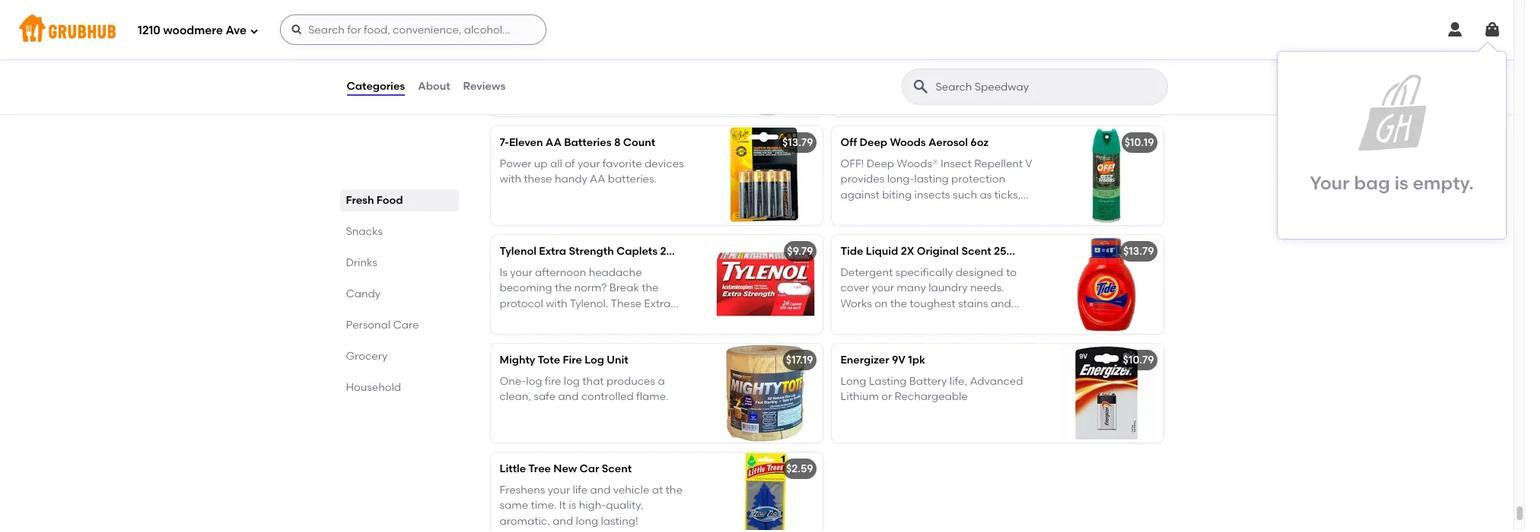 Task type: vqa. For each thing, say whether or not it's contained in the screenshot.
the black
yes



Task type: describe. For each thing, give the bounding box(es) containing it.
1 horizontal spatial svg image
[[291, 24, 303, 36]]

tide liquid 2x original scent 25oz
[[841, 245, 1019, 258]]

is inside "tooltip"
[[1395, 172, 1409, 194]]

with for power up all of your favorite devices with these handy aa batteries.
[[500, 173, 522, 186]]

insects
[[915, 189, 951, 202]]

Search Speedway search field
[[935, 80, 1163, 94]]

devices for power up all of your favorite devices with these handy aa batteries.
[[645, 158, 684, 171]]

the inside detergent specifically designed to cover your many laundry needs. works on the toughest stains and leaves colors vibrant and whites bright.   25oz.
[[891, 297, 908, 310]]

tote
[[538, 354, 561, 367]]

favorite for aa
[[603, 158, 642, 171]]

holding
[[516, 64, 555, 77]]

repellent
[[975, 158, 1023, 171]]

select
[[509, 27, 542, 40]]

$13.79 for power up all of your favorite devices with these handy aa batteries.
[[783, 136, 814, 149]]

leaves
[[841, 313, 874, 326]]

headache
[[589, 267, 642, 279]]

your inside detergent specifically designed to cover your many laundry needs. works on the toughest stains and leaves colors vibrant and whites bright.   25oz.
[[872, 282, 895, 295]]

rechargeable
[[895, 391, 968, 404]]

vibrant
[[910, 313, 947, 326]]

16oz
[[612, 27, 635, 40]]

tylenol
[[500, 245, 537, 258]]

fresh food
[[346, 194, 403, 207]]

of for handy
[[565, 158, 575, 171]]

faster
[[634, 313, 664, 326]]

energizer 9v 1pk image
[[1050, 344, 1164, 443]]

ave
[[226, 23, 247, 37]]

one-
[[500, 375, 526, 388]]

the right break
[[642, 282, 659, 295]]

with for power up all of your favorite devices with these aaa batteries.
[[841, 64, 863, 77]]

drinks
[[346, 256, 378, 269]]

works
[[841, 297, 872, 310]]

energizer 9v 1pk
[[841, 354, 926, 367]]

up for handy
[[534, 158, 548, 171]]

devices for power up all of your favorite devices with these aaa batteries.
[[986, 49, 1025, 62]]

count for 7-eleven aa batteries 8 count
[[623, 136, 656, 149]]

long-
[[888, 173, 915, 186]]

tylenol extra strength caplets 24 count
[[500, 245, 708, 258]]

bag
[[1355, 172, 1391, 194]]

favorite for batteries.
[[944, 49, 983, 62]]

grocery tab
[[346, 349, 453, 365]]

one-log fire log that produces a clean, safe and controlled flame.
[[500, 375, 669, 404]]

little tree new car scent
[[500, 463, 632, 476]]

longer
[[500, 328, 533, 341]]

cups
[[583, 27, 610, 40]]

on
[[875, 297, 888, 310]]

such
[[953, 189, 978, 202]]

drinks
[[558, 64, 588, 77]]

main navigation navigation
[[0, 0, 1514, 59]]

ticks,
[[995, 189, 1021, 202]]

freshens your life and vehicle at the same time. it is high-quality, aromatic, and long lasting!
[[500, 484, 683, 528]]

grocery
[[346, 350, 388, 363]]

battery
[[910, 375, 948, 388]]

quality,
[[606, 500, 644, 513]]

aaa
[[896, 64, 919, 77]]

little
[[500, 463, 526, 476]]

becoming
[[500, 282, 553, 295]]

magnifying glass icon image
[[912, 78, 930, 96]]

personal care tab
[[346, 317, 453, 333]]

batteries
[[564, 136, 612, 149]]

securely.
[[591, 64, 636, 77]]

car
[[580, 463, 600, 476]]

to inside is your afternoon headache becoming the norm? break the protocol with tylenol. these extra strength caplets will work faster and longer to relieve your pain.
[[535, 328, 546, 341]]

personal care
[[346, 319, 419, 332]]

strength inside is your afternoon headache becoming the norm? break the protocol with tylenol. these extra strength caplets will work faster and longer to relieve your pain.
[[500, 313, 544, 326]]

bright.
[[841, 328, 875, 341]]

norm?
[[575, 282, 607, 295]]

many
[[897, 282, 926, 295]]

your inside 'power up all of your favorite devices with these handy aa batteries.'
[[578, 158, 600, 171]]

0 horizontal spatial svg image
[[250, 26, 259, 35]]

fresh food tab
[[346, 192, 453, 208]]

25oz.
[[877, 328, 904, 341]]

$9.79
[[788, 245, 814, 258]]

$10.79
[[1123, 354, 1155, 367]]

cups
[[620, 49, 644, 62]]

power for power up all of your favorite devices with these aaa batteries.
[[841, 49, 873, 62]]

candy tab
[[346, 286, 453, 302]]

long lasting battery life, advanced lithium or rechargeable
[[841, 375, 1024, 404]]

is inside freshens your life and vehicle at the same time. it is high-quality, aromatic, and long lasting!
[[569, 500, 577, 513]]

relieve
[[549, 328, 582, 341]]

all for handy
[[550, 158, 563, 171]]

1 flies, from the left
[[937, 204, 960, 217]]

2 log from the left
[[564, 375, 580, 388]]

1210
[[138, 23, 161, 37]]

aromatic,
[[500, 515, 550, 528]]

0 vertical spatial strength
[[569, 245, 614, 258]]

0 vertical spatial extra
[[539, 245, 567, 258]]

batteries. inside "power up all of your favorite devices with these aaa batteries."
[[922, 64, 971, 77]]

scent for original
[[962, 245, 992, 258]]

time.
[[531, 500, 557, 513]]

$2.59
[[786, 463, 814, 476]]

power up all of your favorite devices with these aaa batteries.
[[841, 49, 1025, 77]]

about button
[[417, 59, 451, 114]]

long
[[576, 515, 599, 528]]

clean,
[[500, 391, 531, 404]]

off deep woods aerosol 6oz image
[[1050, 126, 1164, 225]]

fresh
[[346, 194, 374, 207]]

7-select plastic cups 16oz 20ct
[[500, 27, 661, 40]]

7- for eleven
[[500, 136, 509, 149]]

protocol
[[500, 297, 543, 310]]

new
[[554, 463, 577, 476]]

against
[[841, 189, 880, 202]]

produces
[[607, 375, 656, 388]]

mosquitoes,
[[841, 204, 904, 217]]

heavy
[[500, 49, 532, 62]]

sand
[[963, 204, 988, 217]]

black
[[906, 204, 935, 217]]

off deep woods aerosol 6oz
[[841, 136, 989, 149]]

0 vertical spatial aa
[[546, 136, 562, 149]]

24
[[661, 245, 673, 258]]

8
[[614, 136, 621, 149]]

off! deep woods® insect repellent v provides long-lasting protection against biting insects such as ticks, mosquitoes, black flies, sand flies, chiggers, and gnats
[[841, 158, 1033, 232]]

toughest
[[910, 297, 956, 310]]



Task type: locate. For each thing, give the bounding box(es) containing it.
2x
[[901, 245, 915, 258]]

count right 8
[[623, 136, 656, 149]]

log right fire at the bottom left of page
[[564, 375, 580, 388]]

7- down 'reviews' button
[[500, 136, 509, 149]]

lasting!
[[601, 515, 639, 528]]

with up caplets
[[546, 297, 568, 310]]

1 horizontal spatial extra
[[644, 297, 671, 310]]

9v
[[892, 354, 906, 367]]

log up the safe
[[526, 375, 543, 388]]

extra
[[539, 245, 567, 258], [644, 297, 671, 310]]

scent for car
[[602, 463, 632, 476]]

power inside "power up all of your favorite devices with these aaa batteries."
[[841, 49, 873, 62]]

controlled
[[581, 391, 634, 404]]

1 horizontal spatial devices
[[986, 49, 1025, 62]]

aa inside 'power up all of your favorite devices with these handy aa batteries.'
[[590, 173, 606, 186]]

7- for select
[[500, 27, 509, 40]]

to
[[1007, 267, 1017, 279], [535, 328, 546, 341]]

and up the whites
[[991, 297, 1012, 310]]

household
[[346, 381, 401, 394]]

6oz
[[971, 136, 989, 149]]

afternoon
[[535, 267, 587, 279]]

colors
[[876, 313, 907, 326]]

2 vertical spatial with
[[546, 297, 568, 310]]

up inside "power up all of your favorite devices with these aaa batteries."
[[876, 49, 889, 62]]

1 vertical spatial $13.79
[[1124, 245, 1155, 258]]

is
[[1395, 172, 1409, 194], [569, 500, 577, 513]]

7-eleven aaa batteries 8 count image
[[1050, 17, 1164, 116]]

0 vertical spatial up
[[876, 49, 889, 62]]

log
[[585, 354, 605, 367]]

1 vertical spatial all
[[550, 158, 563, 171]]

1 horizontal spatial with
[[546, 297, 568, 310]]

0 horizontal spatial extra
[[539, 245, 567, 258]]

fire
[[545, 375, 561, 388]]

1 horizontal spatial batteries.
[[922, 64, 971, 77]]

0 horizontal spatial scent
[[602, 463, 632, 476]]

0 vertical spatial with
[[841, 64, 863, 77]]

aa right eleven
[[546, 136, 562, 149]]

1 vertical spatial count
[[676, 245, 708, 258]]

flies,
[[937, 204, 960, 217], [991, 204, 1014, 217]]

your up becoming
[[510, 267, 533, 279]]

count right the 24
[[676, 245, 708, 258]]

and right "faster"
[[666, 313, 687, 326]]

the inside freshens your life and vehicle at the same time. it is high-quality, aromatic, and long lasting!
[[666, 484, 683, 497]]

2 flies, from the left
[[991, 204, 1014, 217]]

pain.
[[610, 328, 635, 341]]

1 horizontal spatial flies,
[[991, 204, 1014, 217]]

protection
[[952, 173, 1006, 186]]

all
[[892, 49, 904, 62], [550, 158, 563, 171]]

and inside is your afternoon headache becoming the norm? break the protocol with tylenol. these extra strength caplets will work faster and longer to relieve your pain.
[[666, 313, 687, 326]]

devices
[[986, 49, 1025, 62], [645, 158, 684, 171]]

7-eleven aa batteries 8 count image
[[708, 126, 823, 225]]

these inside "power up all of your favorite devices with these aaa batteries."
[[865, 64, 894, 77]]

1 vertical spatial favorite
[[603, 158, 642, 171]]

these
[[865, 64, 894, 77], [524, 173, 552, 186]]

your
[[1311, 172, 1350, 194]]

plastic
[[545, 27, 580, 40]]

high-
[[579, 500, 606, 513]]

0 vertical spatial power
[[841, 49, 873, 62]]

0 vertical spatial is
[[1395, 172, 1409, 194]]

devices inside 'power up all of your favorite devices with these handy aa batteries.'
[[645, 158, 684, 171]]

0 horizontal spatial favorite
[[603, 158, 642, 171]]

is right bag at the top
[[1395, 172, 1409, 194]]

original
[[917, 245, 959, 258]]

of up aaa on the right top of page
[[906, 49, 916, 62]]

$13.79 for detergent specifically designed to cover your many laundry needs. works on the toughest stains and leaves colors vibrant and whites bright.   25oz.
[[1124, 245, 1155, 258]]

1 vertical spatial is
[[569, 500, 577, 513]]

scent up vehicle
[[602, 463, 632, 476]]

that
[[583, 375, 604, 388]]

1 vertical spatial aa
[[590, 173, 606, 186]]

0 horizontal spatial strength
[[500, 313, 544, 326]]

0 horizontal spatial these
[[524, 173, 552, 186]]

1 vertical spatial batteries.
[[608, 173, 657, 186]]

the up colors
[[891, 297, 908, 310]]

count for tylenol extra strength caplets 24 count
[[676, 245, 708, 258]]

or
[[882, 391, 892, 404]]

lasting
[[915, 173, 949, 186]]

1 vertical spatial scent
[[602, 463, 632, 476]]

1 horizontal spatial these
[[865, 64, 894, 77]]

whites
[[972, 313, 1005, 326]]

up inside 'power up all of your favorite devices with these handy aa batteries.'
[[534, 158, 548, 171]]

power up all of your favorite devices with these handy aa batteries.
[[500, 158, 684, 186]]

extra up afternoon
[[539, 245, 567, 258]]

1 vertical spatial 7-
[[500, 136, 509, 149]]

perfect
[[647, 49, 685, 62]]

woods
[[890, 136, 926, 149]]

all for aaa
[[892, 49, 904, 62]]

tylenol extra strength caplets 24 count image
[[708, 235, 823, 334]]

Search for food, convenience, alcohol... search field
[[280, 14, 547, 45]]

1 horizontal spatial $13.79
[[1124, 245, 1155, 258]]

1 horizontal spatial all
[[892, 49, 904, 62]]

strength up the headache
[[569, 245, 614, 258]]

0 vertical spatial scent
[[962, 245, 992, 258]]

1 vertical spatial devices
[[645, 158, 684, 171]]

1 vertical spatial these
[[524, 173, 552, 186]]

mighty tote fire log unit
[[500, 354, 629, 367]]

snacks
[[346, 225, 383, 238]]

batteries.
[[922, 64, 971, 77], [608, 173, 657, 186]]

up for aaa
[[876, 49, 889, 62]]

1 vertical spatial with
[[500, 173, 522, 186]]

and down fire at the bottom left of page
[[558, 391, 579, 404]]

batteries. down 8
[[608, 173, 657, 186]]

and inside off! deep woods® insect repellent v provides long-lasting protection against biting insects such as ticks, mosquitoes, black flies, sand flies, chiggers, and gnats
[[891, 219, 912, 232]]

and down it
[[553, 515, 573, 528]]

0 vertical spatial of
[[906, 49, 916, 62]]

categories
[[347, 80, 405, 93]]

all inside 'power up all of your favorite devices with these handy aa batteries.'
[[550, 158, 563, 171]]

your inside "power up all of your favorite devices with these aaa batteries."
[[919, 49, 941, 62]]

aa right handy
[[590, 173, 606, 186]]

1 horizontal spatial scent
[[962, 245, 992, 258]]

7-
[[500, 27, 509, 40], [500, 136, 509, 149]]

tylenol.
[[570, 297, 609, 310]]

0 vertical spatial batteries.
[[922, 64, 971, 77]]

flies, down ticks,
[[991, 204, 1014, 217]]

up
[[876, 49, 889, 62], [534, 158, 548, 171]]

2 horizontal spatial with
[[841, 64, 863, 77]]

with inside is your afternoon headache becoming the norm? break the protocol with tylenol. these extra strength caplets will work faster and longer to relieve your pain.
[[546, 297, 568, 310]]

duty
[[535, 49, 558, 62]]

1 horizontal spatial log
[[564, 375, 580, 388]]

these inside 'power up all of your favorite devices with these handy aa batteries.'
[[524, 173, 552, 186]]

1 vertical spatial of
[[565, 158, 575, 171]]

1 vertical spatial power
[[500, 158, 532, 171]]

to down 25oz
[[1007, 267, 1017, 279]]

0 horizontal spatial log
[[526, 375, 543, 388]]

off
[[841, 136, 857, 149]]

to right "longer"
[[535, 328, 546, 341]]

25oz
[[994, 245, 1019, 258]]

2 7- from the top
[[500, 136, 509, 149]]

all up aaa on the right top of page
[[892, 49, 904, 62]]

specifically
[[896, 267, 954, 279]]

and inside "one-log fire log that produces a clean, safe and controlled flame."
[[558, 391, 579, 404]]

life,
[[950, 375, 968, 388]]

$13.79
[[783, 136, 814, 149], [1124, 245, 1155, 258]]

tide liquid 2x original scent 25oz image
[[1050, 235, 1164, 334]]

your up aaa on the right top of page
[[919, 49, 941, 62]]

your down will
[[585, 328, 607, 341]]

woodmere
[[163, 23, 223, 37]]

0 horizontal spatial aa
[[546, 136, 562, 149]]

the right at in the bottom left of the page
[[666, 484, 683, 497]]

favorite inside 'power up all of your favorite devices with these handy aa batteries.'
[[603, 158, 642, 171]]

1 horizontal spatial of
[[906, 49, 916, 62]]

batteries. inside 'power up all of your favorite devices with these handy aa batteries.'
[[608, 173, 657, 186]]

of for aaa
[[906, 49, 916, 62]]

0 horizontal spatial with
[[500, 173, 522, 186]]

0 horizontal spatial $13.79
[[783, 136, 814, 149]]

with inside 'power up all of your favorite devices with these handy aa batteries.'
[[500, 173, 522, 186]]

batteries. up magnifying glass icon
[[922, 64, 971, 77]]

personal
[[346, 319, 391, 332]]

power for power up all of your favorite devices with these handy aa batteries.
[[500, 158, 532, 171]]

of inside "power up all of your favorite devices with these aaa batteries."
[[906, 49, 916, 62]]

with
[[841, 64, 863, 77], [500, 173, 522, 186], [546, 297, 568, 310]]

mighty tote fire log unit image
[[708, 344, 823, 443]]

0 horizontal spatial devices
[[645, 158, 684, 171]]

laundry
[[929, 282, 968, 295]]

1 horizontal spatial to
[[1007, 267, 1017, 279]]

1 horizontal spatial count
[[676, 245, 708, 258]]

$17.19
[[786, 354, 814, 367]]

svg image
[[1484, 21, 1502, 39]]

1 vertical spatial up
[[534, 158, 548, 171]]

these left aaa on the right top of page
[[865, 64, 894, 77]]

it
[[560, 500, 566, 513]]

household tab
[[346, 380, 453, 396]]

snacks tab
[[346, 224, 453, 240]]

0 horizontal spatial batteries.
[[608, 173, 657, 186]]

same
[[500, 500, 529, 513]]

0 horizontal spatial all
[[550, 158, 563, 171]]

v
[[1026, 158, 1033, 171]]

1 vertical spatial to
[[535, 328, 546, 341]]

these left handy
[[524, 173, 552, 186]]

these for handy
[[524, 173, 552, 186]]

to inside detergent specifically designed to cover your many laundry needs. works on the toughest stains and leaves colors vibrant and whites bright.   25oz.
[[1007, 267, 1017, 279]]

vehicle
[[613, 484, 650, 497]]

your bag is empty. tooltip
[[1278, 43, 1507, 239]]

power
[[841, 49, 873, 62], [500, 158, 532, 171]]

with inside "power up all of your favorite devices with these aaa batteries."
[[841, 64, 863, 77]]

7-eleven aa batteries 8 count
[[500, 136, 656, 149]]

chiggers,
[[841, 219, 888, 232]]

7- up 'heavy'
[[500, 27, 509, 40]]

your inside freshens your life and vehicle at the same time. it is high-quality, aromatic, and long lasting!
[[548, 484, 570, 497]]

1 vertical spatial extra
[[644, 297, 671, 310]]

20ct
[[637, 27, 661, 40]]

0 vertical spatial to
[[1007, 267, 1017, 279]]

aerosol
[[929, 136, 969, 149]]

extra inside is your afternoon headache becoming the norm? break the protocol with tylenol. these extra strength caplets will work faster and longer to relieve your pain.
[[644, 297, 671, 310]]

biting
[[883, 189, 912, 202]]

0 horizontal spatial flies,
[[937, 204, 960, 217]]

scent up designed
[[962, 245, 992, 258]]

safe
[[534, 391, 556, 404]]

1 horizontal spatial strength
[[569, 245, 614, 258]]

1 log from the left
[[526, 375, 543, 388]]

flies, down the insects
[[937, 204, 960, 217]]

power inside 'power up all of your favorite devices with these handy aa batteries.'
[[500, 158, 532, 171]]

long
[[841, 375, 867, 388]]

1 horizontal spatial up
[[876, 49, 889, 62]]

detergent
[[841, 267, 893, 279]]

0 vertical spatial 7-
[[500, 27, 509, 40]]

the down afternoon
[[555, 282, 572, 295]]

power up all of your favorite devices with these aaa batteries. button
[[832, 17, 1164, 116]]

strength down "protocol"
[[500, 313, 544, 326]]

gnats
[[914, 219, 944, 232]]

0 vertical spatial these
[[865, 64, 894, 77]]

of inside 'power up all of your favorite devices with these handy aa batteries.'
[[565, 158, 575, 171]]

of up handy
[[565, 158, 575, 171]]

1 horizontal spatial aa
[[590, 173, 606, 186]]

is right it
[[569, 500, 577, 513]]

2 horizontal spatial svg image
[[1447, 21, 1465, 39]]

your up it
[[548, 484, 570, 497]]

these for aaa
[[865, 64, 894, 77]]

favorite inside "power up all of your favorite devices with these aaa batteries."
[[944, 49, 983, 62]]

detergent specifically designed to cover your many laundry needs. works on the toughest stains and leaves colors vibrant and whites bright.   25oz.
[[841, 267, 1017, 341]]

life
[[573, 484, 588, 497]]

and up high-
[[590, 484, 611, 497]]

0 horizontal spatial power
[[500, 158, 532, 171]]

favorite
[[944, 49, 983, 62], [603, 158, 642, 171]]

cover
[[841, 282, 870, 295]]

7-select plastic cups 16oz 20ct image
[[708, 17, 823, 116]]

0 horizontal spatial is
[[569, 500, 577, 513]]

1 horizontal spatial favorite
[[944, 49, 983, 62]]

0 horizontal spatial up
[[534, 158, 548, 171]]

tide
[[841, 245, 864, 258]]

mighty
[[500, 354, 536, 367]]

0 vertical spatial favorite
[[944, 49, 983, 62]]

1 7- from the top
[[500, 27, 509, 40]]

extra up "faster"
[[644, 297, 671, 310]]

0 horizontal spatial to
[[535, 328, 546, 341]]

with down eleven
[[500, 173, 522, 186]]

0 vertical spatial all
[[892, 49, 904, 62]]

little tree new car scent image
[[708, 453, 823, 531]]

svg image
[[1447, 21, 1465, 39], [291, 24, 303, 36], [250, 26, 259, 35]]

drinks tab
[[346, 255, 453, 271]]

0 vertical spatial devices
[[986, 49, 1025, 62]]

with left aaa on the right top of page
[[841, 64, 863, 77]]

your up on
[[872, 282, 895, 295]]

0 vertical spatial $13.79
[[783, 136, 814, 149]]

at
[[652, 484, 663, 497]]

your bag is empty.
[[1311, 172, 1475, 194]]

all up handy
[[550, 158, 563, 171]]

0 horizontal spatial count
[[623, 136, 656, 149]]

caplets
[[547, 313, 585, 326]]

devices inside "power up all of your favorite devices with these aaa batteries."
[[986, 49, 1025, 62]]

0 vertical spatial count
[[623, 136, 656, 149]]

1 vertical spatial strength
[[500, 313, 544, 326]]

1 horizontal spatial is
[[1395, 172, 1409, 194]]

your down batteries
[[578, 158, 600, 171]]

1 horizontal spatial power
[[841, 49, 873, 62]]

lithium
[[841, 391, 879, 404]]

0 horizontal spatial of
[[565, 158, 575, 171]]

and down black
[[891, 219, 912, 232]]

woods® insect
[[897, 158, 972, 171]]

candy
[[346, 288, 381, 301]]

count
[[623, 136, 656, 149], [676, 245, 708, 258]]

all inside "power up all of your favorite devices with these aaa batteries."
[[892, 49, 904, 62]]

advanced
[[970, 375, 1024, 388]]

and down stains
[[949, 313, 970, 326]]



